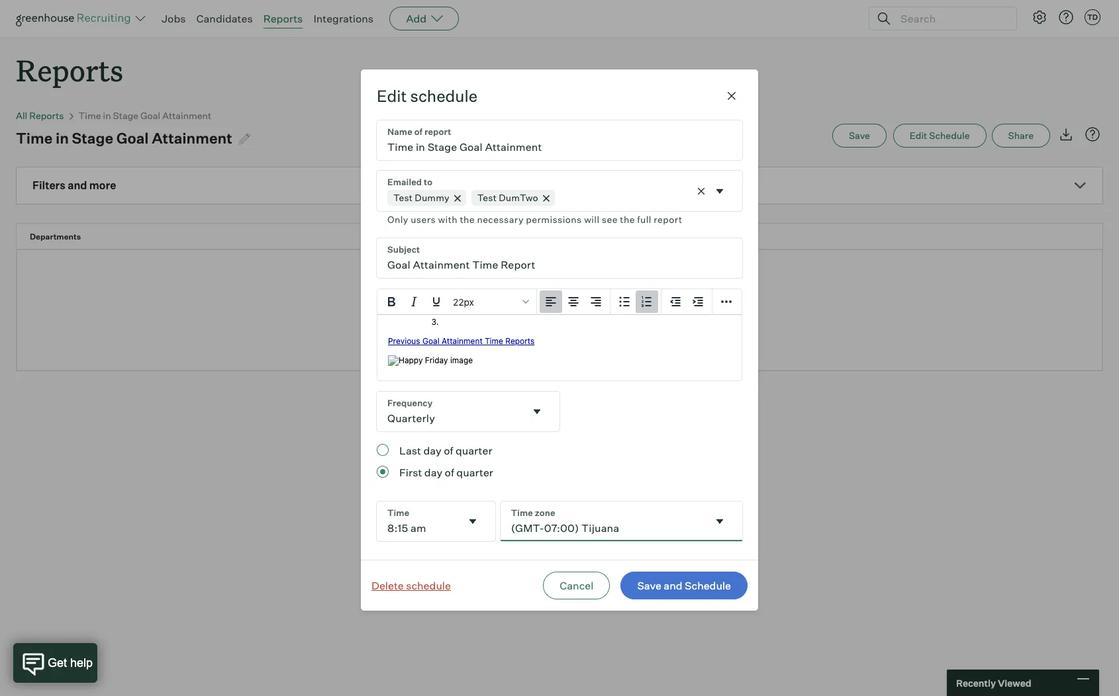 Task type: describe. For each thing, give the bounding box(es) containing it.
recently viewed
[[957, 678, 1032, 689]]

save and schedule this report to revisit it! element
[[833, 124, 893, 148]]

and for filters
[[68, 179, 87, 192]]

cancel button
[[543, 572, 610, 600]]

test dumtwo
[[477, 192, 538, 203]]

recently
[[957, 678, 996, 689]]

toggle flyout image
[[466, 515, 479, 529]]

quarter for last day of quarter
[[456, 445, 493, 458]]

2 vertical spatial toggle flyout image
[[713, 515, 727, 529]]

0 vertical spatial attainment
[[162, 110, 211, 121]]

test for test dumtwo
[[477, 192, 497, 203]]

1 vertical spatial stage
[[72, 129, 113, 147]]

Search text field
[[898, 9, 1005, 28]]

full
[[637, 214, 652, 225]]

schedule for edit schedule
[[410, 86, 478, 106]]

none field clear selection
[[377, 171, 743, 228]]

save for save and schedule
[[637, 579, 662, 593]]

cancel
[[560, 579, 594, 593]]

add
[[406, 12, 427, 25]]

download image
[[1059, 127, 1074, 143]]

22px toolbar
[[378, 290, 537, 315]]

delete schedule button
[[369, 572, 454, 601]]

1 vertical spatial toggle flyout image
[[531, 405, 544, 419]]

edit schedule
[[377, 86, 478, 106]]

share button
[[992, 124, 1051, 148]]

of for last
[[444, 445, 453, 458]]

departments
[[30, 232, 81, 242]]

22px button
[[448, 291, 534, 313]]

2 the from the left
[[620, 214, 635, 225]]

more
[[89, 179, 116, 192]]

data
[[541, 304, 564, 317]]

0 vertical spatial goal
[[140, 110, 160, 121]]

test for test dummy
[[393, 192, 413, 203]]

candidates
[[196, 12, 253, 25]]

candidates link
[[196, 12, 253, 25]]

edit schedule button
[[893, 124, 987, 148]]

1 vertical spatial reports
[[16, 50, 123, 89]]

integrations
[[314, 12, 374, 25]]

integrations link
[[314, 12, 374, 25]]

dumtwo
[[499, 192, 538, 203]]

and for save
[[664, 579, 683, 593]]

only
[[388, 214, 409, 225]]

1 horizontal spatial schedule
[[930, 130, 970, 141]]

first day of quarter
[[399, 466, 493, 480]]

1 vertical spatial in
[[56, 129, 69, 147]]

all reports
[[16, 110, 64, 121]]

1 vertical spatial time
[[16, 129, 53, 147]]

edit schedule
[[910, 130, 970, 141]]

reports link
[[263, 12, 303, 25]]

1 horizontal spatial time
[[79, 110, 101, 121]]

1 vertical spatial attainment
[[152, 129, 232, 147]]

0 vertical spatial stage
[[113, 110, 138, 121]]

quarter for first day of quarter
[[457, 466, 493, 480]]

day for first
[[424, 466, 443, 480]]

delete schedule
[[372, 579, 451, 593]]

greenhouse recruiting image
[[16, 11, 135, 26]]

edit for edit schedule
[[377, 86, 407, 106]]

of for first
[[445, 466, 454, 480]]

test dummy
[[393, 192, 450, 203]]



Task type: locate. For each thing, give the bounding box(es) containing it.
close modal icon image
[[724, 88, 740, 104]]

of
[[444, 445, 453, 458], [445, 466, 454, 480]]

schedule
[[410, 86, 478, 106], [406, 579, 451, 593]]

departments grid
[[17, 224, 1103, 250]]

save for save
[[849, 130, 870, 141]]

0 vertical spatial edit
[[377, 86, 407, 106]]

of down last day of quarter
[[445, 466, 454, 480]]

2 vertical spatial reports
[[29, 110, 64, 121]]

report
[[654, 214, 683, 225]]

1 vertical spatial day
[[424, 466, 443, 480]]

None field
[[377, 171, 743, 228], [377, 392, 560, 432], [377, 502, 495, 542], [501, 502, 743, 542], [377, 392, 560, 432], [501, 502, 743, 542]]

goal
[[140, 110, 160, 121], [116, 129, 149, 147]]

0 vertical spatial time
[[79, 110, 101, 121]]

0 vertical spatial day
[[424, 445, 442, 458]]

all reports link
[[16, 110, 64, 121]]

share
[[1009, 130, 1034, 141]]

2 toolbar from the left
[[611, 290, 662, 315]]

edit for edit schedule
[[910, 130, 928, 141]]

quarter
[[456, 445, 493, 458], [457, 466, 493, 480]]

1 vertical spatial edit
[[910, 130, 928, 141]]

reports right candidates
[[263, 12, 303, 25]]

attainment
[[162, 110, 211, 121], [152, 129, 232, 147]]

day right last
[[424, 445, 442, 458]]

configure image
[[1032, 9, 1048, 25]]

edit
[[377, 86, 407, 106], [910, 130, 928, 141]]

test up 'only'
[[393, 192, 413, 203]]

1 horizontal spatial the
[[620, 214, 635, 225]]

and inside save and schedule button
[[664, 579, 683, 593]]

1 vertical spatial of
[[445, 466, 454, 480]]

td button
[[1082, 7, 1104, 28]]

only users with the necessary permissions will see the full report
[[388, 214, 683, 225]]

delete
[[372, 579, 404, 593]]

0 vertical spatial schedule
[[410, 86, 478, 106]]

1 vertical spatial schedule
[[406, 579, 451, 593]]

None text field
[[560, 190, 566, 206], [377, 502, 461, 542], [501, 502, 708, 542], [560, 190, 566, 206], [377, 502, 461, 542], [501, 502, 708, 542]]

day right first
[[424, 466, 443, 480]]

0 horizontal spatial save
[[637, 579, 662, 593]]

reports
[[263, 12, 303, 25], [16, 50, 123, 89], [29, 110, 64, 121]]

no data found
[[525, 304, 595, 317]]

the
[[460, 214, 475, 225], [620, 214, 635, 225]]

no
[[525, 304, 539, 317]]

1 toolbar from the left
[[537, 290, 611, 315]]

see
[[602, 214, 618, 225]]

0 vertical spatial in
[[103, 110, 111, 121]]

2 test from the left
[[477, 192, 497, 203]]

found
[[566, 304, 595, 317]]

schedule
[[930, 130, 970, 141], [685, 579, 731, 593]]

test up necessary
[[477, 192, 497, 203]]

reports down greenhouse recruiting image
[[16, 50, 123, 89]]

1 horizontal spatial and
[[664, 579, 683, 593]]

viewed
[[998, 678, 1032, 689]]

time in stage goal attainment
[[79, 110, 211, 121], [16, 129, 232, 147]]

with
[[438, 214, 458, 225]]

0 horizontal spatial the
[[460, 214, 475, 225]]

toggle flyout image inside clear selection field
[[713, 185, 727, 198]]

save and schedule button
[[621, 572, 748, 600]]

clear selection image
[[695, 185, 708, 198]]

none field containing test dummy
[[377, 171, 743, 228]]

save button
[[833, 124, 887, 148]]

time right all reports
[[79, 110, 101, 121]]

day
[[424, 445, 442, 458], [424, 466, 443, 480]]

0 horizontal spatial schedule
[[685, 579, 731, 593]]

time in stage goal attainment link
[[79, 110, 211, 121]]

last day of quarter
[[399, 445, 493, 458]]

0 vertical spatial save
[[849, 130, 870, 141]]

1 vertical spatial goal
[[116, 129, 149, 147]]

1 horizontal spatial in
[[103, 110, 111, 121]]

1 vertical spatial and
[[664, 579, 683, 593]]

0 vertical spatial reports
[[263, 12, 303, 25]]

0 vertical spatial toggle flyout image
[[713, 185, 727, 198]]

save and schedule
[[637, 579, 731, 593]]

0 horizontal spatial and
[[68, 179, 87, 192]]

0 horizontal spatial edit
[[377, 86, 407, 106]]

the left full
[[620, 214, 635, 225]]

jobs
[[162, 12, 186, 25]]

users
[[411, 214, 436, 225]]

day for last
[[424, 445, 442, 458]]

in
[[103, 110, 111, 121], [56, 129, 69, 147]]

0 horizontal spatial time
[[16, 129, 53, 147]]

quarter up the first day of quarter
[[456, 445, 493, 458]]

3 toolbar from the left
[[662, 290, 713, 315]]

22px group
[[378, 290, 742, 315]]

test
[[393, 192, 413, 203], [477, 192, 497, 203]]

22px
[[453, 296, 474, 308]]

1 the from the left
[[460, 214, 475, 225]]

will
[[584, 214, 600, 225]]

1 horizontal spatial edit
[[910, 130, 928, 141]]

of up the first day of quarter
[[444, 445, 453, 458]]

permissions
[[526, 214, 582, 225]]

toolbar
[[537, 290, 611, 315], [611, 290, 662, 315], [662, 290, 713, 315]]

necessary
[[477, 214, 524, 225]]

the right with
[[460, 214, 475, 225]]

edit inside button
[[910, 130, 928, 141]]

1 horizontal spatial save
[[849, 130, 870, 141]]

all
[[16, 110, 27, 121]]

quarter down last day of quarter
[[457, 466, 493, 480]]

none field toggle flyout
[[377, 502, 495, 542]]

1 horizontal spatial test
[[477, 192, 497, 203]]

schedule inside button
[[406, 579, 451, 593]]

reports right all
[[29, 110, 64, 121]]

1 test from the left
[[393, 192, 413, 203]]

0 vertical spatial schedule
[[930, 130, 970, 141]]

schedule for delete schedule
[[406, 579, 451, 593]]

first
[[399, 466, 422, 480]]

0 vertical spatial quarter
[[456, 445, 493, 458]]

and
[[68, 179, 87, 192], [664, 579, 683, 593]]

stage
[[113, 110, 138, 121], [72, 129, 113, 147]]

1 vertical spatial time in stage goal attainment
[[16, 129, 232, 147]]

td
[[1088, 13, 1098, 22]]

0 horizontal spatial in
[[56, 129, 69, 147]]

time
[[79, 110, 101, 121], [16, 129, 53, 147]]

faq image
[[1085, 127, 1101, 143]]

None text field
[[377, 121, 743, 160], [377, 239, 743, 278], [377, 392, 525, 432], [377, 121, 743, 160], [377, 239, 743, 278], [377, 392, 525, 432]]

td button
[[1085, 9, 1101, 25]]

filters
[[32, 179, 65, 192]]

1 vertical spatial save
[[637, 579, 662, 593]]

add button
[[390, 7, 459, 30]]

dummy
[[415, 192, 450, 203]]

0 vertical spatial of
[[444, 445, 453, 458]]

filters and more
[[32, 179, 116, 192]]

jobs link
[[162, 12, 186, 25]]

0 vertical spatial time in stage goal attainment
[[79, 110, 211, 121]]

save
[[849, 130, 870, 141], [637, 579, 662, 593]]

time down all reports
[[16, 129, 53, 147]]

toggle flyout image
[[713, 185, 727, 198], [531, 405, 544, 419], [713, 515, 727, 529]]

1 vertical spatial quarter
[[457, 466, 493, 480]]

0 horizontal spatial test
[[393, 192, 413, 203]]

1 vertical spatial schedule
[[685, 579, 731, 593]]

0 vertical spatial and
[[68, 179, 87, 192]]

last
[[399, 445, 421, 458]]



Task type: vqa. For each thing, say whether or not it's contained in the screenshot.
Prospect: Test + TEST (19)'s RSA
no



